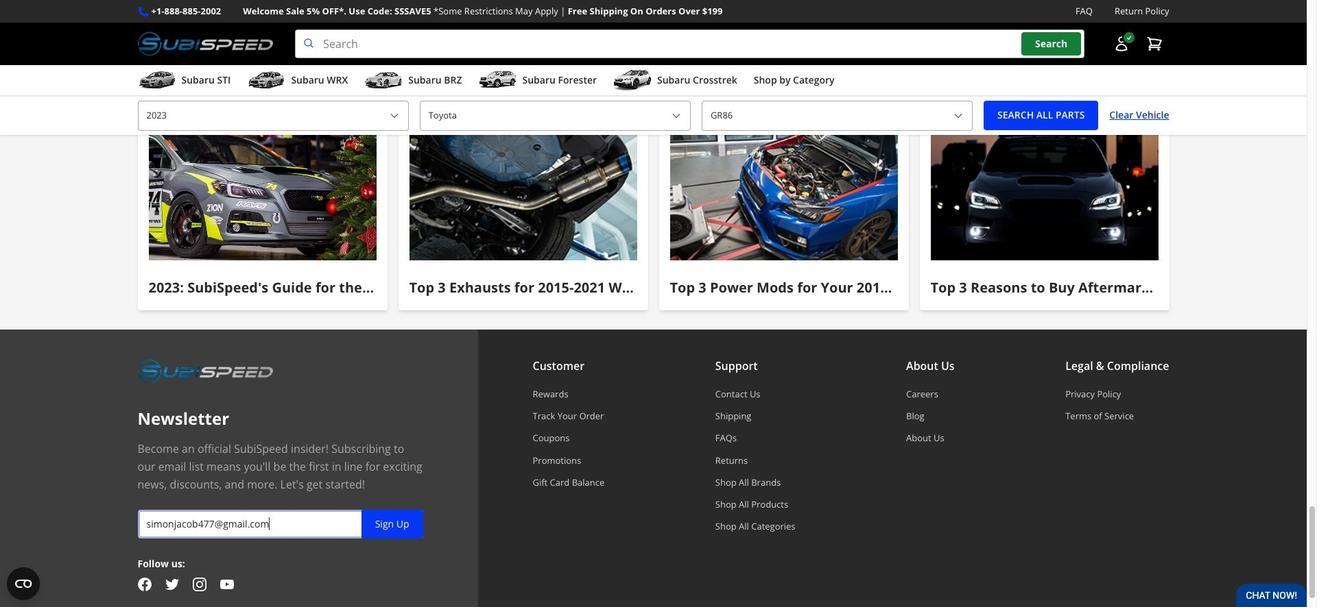 Task type: describe. For each thing, give the bounding box(es) containing it.
wrx/sti aftermarket light image
[[931, 129, 1159, 261]]

wrx/sti exhaust image
[[409, 129, 637, 261]]

select year image
[[389, 110, 400, 121]]

twitter logo image
[[165, 579, 179, 592]]

Enter your email text field
[[138, 510, 423, 539]]

wrx/sti engine bay image
[[670, 129, 898, 261]]

2 subispeed logo image from the top
[[138, 357, 273, 386]]

wrx/sti interior image
[[149, 129, 376, 261]]

Select Model button
[[702, 101, 973, 131]]

1 subispeed logo image from the top
[[138, 30, 273, 58]]

instagram logo image
[[192, 579, 206, 592]]

Select Year button
[[138, 101, 409, 131]]

open widget image
[[7, 568, 40, 601]]

facebook logo image
[[138, 579, 151, 592]]

select model image
[[953, 110, 964, 121]]

select make image
[[671, 110, 682, 121]]



Task type: locate. For each thing, give the bounding box(es) containing it.
1 vertical spatial subispeed logo image
[[138, 357, 273, 386]]

0 vertical spatial subispeed logo image
[[138, 30, 273, 58]]

a subaru crosstrek thumbnail image image
[[613, 70, 652, 91]]

a subaru forester thumbnail image image
[[479, 70, 517, 91]]

subispeed logo image
[[138, 30, 273, 58], [138, 357, 273, 386]]

button image
[[1113, 36, 1130, 52]]

a subaru sti thumbnail image image
[[138, 70, 176, 91]]

a subaru brz thumbnail image image
[[365, 70, 403, 91]]

youtube logo image
[[220, 579, 234, 592]]

a subaru wrx thumbnail image image
[[247, 70, 286, 91]]

Select Make button
[[420, 101, 691, 131]]

search input field
[[295, 30, 1084, 58]]



Task type: vqa. For each thing, say whether or not it's contained in the screenshot.
top Universal
no



